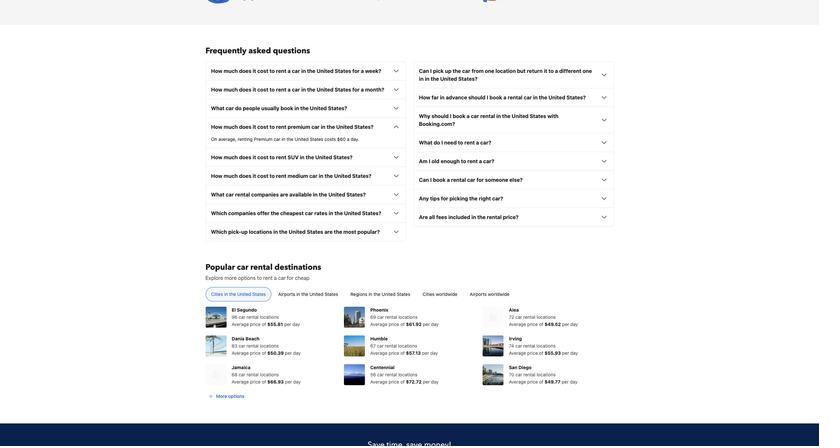 Task type: vqa. For each thing, say whether or not it's contained in the screenshot.
Relaxing,
no



Task type: locate. For each thing, give the bounding box(es) containing it.
1 horizontal spatial airports
[[470, 291, 487, 297]]

for left someone
[[477, 177, 484, 183]]

a down destinations in the left bottom of the page
[[274, 275, 277, 281]]

per right "$66.93"
[[285, 379, 292, 385]]

car? right right
[[492, 196, 503, 202]]

what for what do i need to rent a car?
[[419, 140, 433, 146]]

locations inside the dania beach 83 car rental locations average price of $50.39 per day
[[260, 343, 279, 349]]

cities for cities in the united states
[[211, 291, 223, 297]]

2 can from the top
[[419, 177, 429, 183]]

0 vertical spatial companies
[[251, 192, 279, 198]]

phoenix
[[370, 307, 388, 313]]

price left "$66.93"
[[250, 379, 261, 385]]

1 vertical spatial what
[[419, 140, 433, 146]]

which companies offer the cheapest car rates  in the united states? button
[[211, 209, 400, 217]]

1 vertical spatial options
[[228, 394, 244, 399]]

airports
[[278, 291, 295, 297], [470, 291, 487, 297]]

what car do people usually book in the united states?
[[211, 105, 347, 111]]

cheap
[[295, 275, 310, 281]]

per right $49.52
[[562, 322, 569, 327]]

96
[[232, 314, 237, 320]]

1 vertical spatial should
[[432, 113, 449, 119]]

83
[[232, 343, 237, 349]]

to down asked
[[270, 68, 275, 74]]

$60
[[337, 136, 346, 142]]

price down diego
[[527, 379, 538, 385]]

4 does from the top
[[239, 154, 251, 160]]

book down old
[[433, 177, 446, 183]]

locations up $49.52
[[537, 314, 556, 320]]

on
[[211, 136, 217, 142]]

any tips for picking the right car?
[[419, 196, 503, 202]]

0 vertical spatial car?
[[480, 140, 491, 146]]

one right from
[[485, 68, 494, 74]]

what car do people usually book in the united states? button
[[211, 104, 400, 112]]

a left the different
[[555, 68, 558, 74]]

picking
[[450, 196, 468, 202]]

car inside san diego 70 car rental locations average price of $49.77 per day
[[516, 372, 522, 378]]

car inside jamaica 68 car rental locations average price of $66.93 per day
[[239, 372, 245, 378]]

0 vertical spatial options
[[238, 275, 256, 281]]

car inside dropdown button
[[305, 210, 313, 216]]

should inside why should i book a car rental in the united states with booking.com?
[[432, 113, 449, 119]]

0 horizontal spatial up
[[241, 229, 248, 235]]

rental inside dropdown button
[[487, 214, 502, 220]]

a left month?
[[361, 87, 364, 93]]

locations up the $55.93 on the right of page
[[537, 343, 556, 349]]

car?
[[480, 140, 491, 146], [483, 158, 494, 164], [492, 196, 503, 202]]

average inside aiea 72 car rental locations average price of $49.52 per day
[[509, 322, 526, 327]]

does
[[239, 68, 251, 74], [239, 87, 251, 93], [239, 124, 251, 130], [239, 154, 251, 160], [239, 173, 251, 179]]

price inside san diego 70 car rental locations average price of $49.77 per day
[[527, 379, 538, 385]]

average for humble 67 car rental locations average price of $57.13 per day
[[370, 350, 387, 356]]

what car rental companies are available in the united states? button
[[211, 191, 400, 199]]

rental inside humble 67 car rental locations average price of $57.13 per day
[[385, 343, 397, 349]]

jamaica
[[232, 365, 250, 370]]

1 vertical spatial which
[[211, 229, 227, 235]]

average inside humble 67 car rental locations average price of $57.13 per day
[[370, 350, 387, 356]]

book right usually
[[281, 105, 293, 111]]

does for how much does it cost to rent medium car in the united states?
[[239, 173, 251, 179]]

locations up $55.81
[[260, 314, 279, 320]]

locations inside aiea 72 car rental locations average price of $49.52 per day
[[537, 314, 556, 320]]

price inside humble 67 car rental locations average price of $57.13 per day
[[389, 350, 399, 356]]

rental inside can i book a rental car for someone else? dropdown button
[[451, 177, 466, 183]]

the right "pick"
[[453, 68, 461, 74]]

of left "$66.93"
[[262, 379, 266, 385]]

day inside centennial 56 car rental locations average price of $72.72 per day
[[431, 379, 439, 385]]

should up booking.com?
[[432, 113, 449, 119]]

renting
[[238, 136, 253, 142]]

worldwide inside airports worldwide button
[[488, 291, 510, 297]]

states left month?
[[335, 87, 351, 93]]

the left most
[[334, 229, 342, 235]]

it for how much does it cost to rent a car in the united states for a week?
[[253, 68, 256, 74]]

cost down premium
[[257, 154, 268, 160]]

price up centennial
[[389, 350, 399, 356]]

much for how much does it cost to rent a car in the united states for a month?
[[224, 87, 238, 93]]

are
[[419, 214, 428, 220]]

of left $50.39
[[262, 350, 266, 356]]

1 cost from the top
[[257, 68, 268, 74]]

cost for how much does it cost to rent a car in the united states for a month?
[[257, 87, 268, 93]]

day inside aiea 72 car rental locations average price of $49.52 per day
[[570, 322, 578, 327]]

options inside popular car rental destinations explore more options to rent a car for cheap
[[238, 275, 256, 281]]

need
[[444, 140, 457, 146]]

locations up $49.77
[[537, 372, 556, 378]]

car inside phoenix 69 car rental locations average price of $61.92 per day
[[377, 314, 384, 320]]

states up segundo
[[252, 291, 266, 297]]

destinations
[[275, 262, 321, 273]]

cheap car rental in phoenix image
[[344, 307, 365, 328]]

0 horizontal spatial one
[[485, 68, 494, 74]]

the down "cheapest"
[[279, 229, 288, 235]]

car inside centennial 56 car rental locations average price of $72.72 per day
[[377, 372, 384, 378]]

cost down how much does it cost to rent suv in the united states?
[[257, 173, 268, 179]]

day
[[292, 322, 300, 327], [431, 322, 439, 327], [570, 322, 578, 327], [293, 350, 301, 356], [430, 350, 438, 356], [570, 350, 578, 356], [293, 379, 301, 385], [431, 379, 439, 385], [570, 379, 578, 385]]

3 does from the top
[[239, 124, 251, 130]]

i left old
[[429, 158, 430, 164]]

1 much from the top
[[224, 68, 238, 74]]

day right $49.52
[[570, 322, 578, 327]]

1 horizontal spatial worldwide
[[488, 291, 510, 297]]

day for phoenix 69 car rental locations average price of $61.92 per day
[[431, 322, 439, 327]]

per inside irving 74 car rental locations average price of $55.93 per day
[[562, 350, 569, 356]]

to
[[270, 68, 275, 74], [549, 68, 554, 74], [270, 87, 275, 93], [270, 124, 275, 130], [458, 140, 463, 146], [270, 154, 275, 160], [461, 158, 466, 164], [270, 173, 275, 179], [257, 275, 262, 281]]

month?
[[365, 87, 384, 93]]

companies inside what car rental companies are available in the united states? dropdown button
[[251, 192, 279, 198]]

how much does it cost to rent premium car in the united states?
[[211, 124, 374, 130]]

else?
[[510, 177, 523, 183]]

0 vertical spatial what
[[211, 105, 225, 111]]

0 horizontal spatial do
[[235, 105, 242, 111]]

day right the $57.13
[[430, 350, 438, 356]]

airports up the cheap car rental in aiea image
[[470, 291, 487, 297]]

2 worldwide from the left
[[488, 291, 510, 297]]

average
[[232, 322, 249, 327], [370, 322, 387, 327], [509, 322, 526, 327], [232, 350, 249, 356], [370, 350, 387, 356], [509, 350, 526, 356], [232, 379, 249, 385], [370, 379, 387, 385], [509, 379, 526, 385]]

of inside irving 74 car rental locations average price of $55.93 per day
[[539, 350, 543, 356]]

2 cities from the left
[[423, 291, 435, 297]]

0 horizontal spatial worldwide
[[436, 291, 457, 297]]

book down advance
[[453, 113, 466, 119]]

1 horizontal spatial do
[[434, 140, 440, 146]]

average for centennial 56 car rental locations average price of $72.72 per day
[[370, 379, 387, 385]]

much for how much does it cost to rent a car in the united states for a week?
[[224, 68, 238, 74]]

5 cost from the top
[[257, 173, 268, 179]]

of left the "$72.72"
[[401, 379, 405, 385]]

2 vertical spatial car?
[[492, 196, 503, 202]]

1 horizontal spatial are
[[325, 229, 333, 235]]

in inside what car rental companies are available in the united states? dropdown button
[[313, 192, 318, 198]]

of for centennial 56 car rental locations average price of $72.72 per day
[[401, 379, 405, 385]]

1 vertical spatial companies
[[228, 210, 256, 216]]

0 horizontal spatial cities
[[211, 291, 223, 297]]

day right the $55.93 on the right of page
[[570, 350, 578, 356]]

tab list
[[200, 287, 619, 302]]

for left cheap on the left bottom of page
[[287, 275, 294, 281]]

day right $55.81
[[292, 322, 300, 327]]

the up phoenix
[[374, 291, 380, 297]]

price down centennial
[[389, 379, 399, 385]]

i up the "tips"
[[430, 177, 432, 183]]

san diego 70 car rental locations average price of $49.77 per day
[[509, 365, 578, 385]]

suv
[[288, 154, 299, 160]]

do left need
[[434, 140, 440, 146]]

per for centennial 56 car rental locations average price of $72.72 per day
[[423, 379, 430, 385]]

jamaica 68 car rental locations average price of $66.93 per day
[[232, 365, 301, 385]]

of inside phoenix 69 car rental locations average price of $61.92 per day
[[401, 322, 405, 327]]

it for how much does it cost to rent premium car in the united states?
[[253, 124, 256, 130]]

locations up the "$72.72"
[[398, 372, 418, 378]]

of left $49.52
[[539, 322, 543, 327]]

how much does it cost to rent a car in the united states for a week?
[[211, 68, 381, 74]]

per right the "$72.72"
[[423, 379, 430, 385]]

locations inside humble 67 car rental locations average price of $57.13 per day
[[398, 343, 417, 349]]

it inside can i pick up the car from one location but return it to a different one in in the united states?
[[544, 68, 547, 74]]

0 horizontal spatial are
[[280, 192, 288, 198]]

day inside the dania beach 83 car rental locations average price of $50.39 per day
[[293, 350, 301, 356]]

are left available
[[280, 192, 288, 198]]

for inside popular car rental destinations explore more options to rent a car for cheap
[[287, 275, 294, 281]]

2 vertical spatial what
[[211, 192, 225, 198]]

airports for airports worldwide
[[470, 291, 487, 297]]

2 does from the top
[[239, 87, 251, 93]]

states?
[[458, 76, 478, 82], [567, 95, 586, 100], [328, 105, 347, 111], [354, 124, 374, 130], [333, 154, 353, 160], [352, 173, 372, 179], [347, 192, 366, 198], [362, 210, 381, 216]]

cost for how much does it cost to rent medium car in the united states?
[[257, 173, 268, 179]]

much for how much does it cost to rent premium car in the united states?
[[224, 124, 238, 130]]

cheap car rental in aiea image
[[483, 307, 504, 328]]

car
[[292, 68, 300, 74], [462, 68, 470, 74], [292, 87, 300, 93], [524, 95, 532, 100], [226, 105, 234, 111], [471, 113, 479, 119], [312, 124, 320, 130], [274, 136, 280, 142], [309, 173, 318, 179], [467, 177, 475, 183], [226, 192, 234, 198], [305, 210, 313, 216], [237, 262, 248, 273], [278, 275, 286, 281], [239, 314, 245, 320], [377, 314, 384, 320], [516, 314, 522, 320], [239, 343, 245, 349], [377, 343, 384, 349], [515, 343, 522, 349], [239, 372, 245, 378], [377, 372, 384, 378], [516, 372, 522, 378]]

1 vertical spatial car?
[[483, 158, 494, 164]]

tips
[[430, 196, 440, 202]]

per for irving 74 car rental locations average price of $55.93 per day
[[562, 350, 569, 356]]

a down questions
[[288, 68, 291, 74]]

rent
[[276, 68, 286, 74], [276, 87, 286, 93], [276, 124, 286, 130], [465, 140, 475, 146], [276, 154, 286, 160], [468, 158, 478, 164], [276, 173, 286, 179], [263, 275, 273, 281]]

5 much from the top
[[224, 173, 238, 179]]

cities
[[211, 291, 223, 297], [423, 291, 435, 297]]

1 airports from the left
[[278, 291, 295, 297]]

how much does it cost to rent a car in the united states for a month?
[[211, 87, 384, 93]]

airports down cheap on the left bottom of page
[[278, 291, 295, 297]]

a down can i pick up the car from one location but return it to a different one in in the united states?
[[504, 95, 507, 100]]

different
[[559, 68, 581, 74]]

costs
[[325, 136, 336, 142]]

we're here for you image
[[206, 0, 232, 4]]

per for aiea 72 car rental locations average price of $49.52 per day
[[562, 322, 569, 327]]

3 much from the top
[[224, 124, 238, 130]]

how for how much does it cost to rent medium car in the united states?
[[211, 173, 222, 179]]

which pick-up locations in the united states are the most popular?
[[211, 229, 380, 235]]

a inside popular car rental destinations explore more options to rent a car for cheap
[[274, 275, 277, 281]]

68
[[232, 372, 237, 378]]

2 much from the top
[[224, 87, 238, 93]]

in inside 'regions in the united states' button
[[369, 291, 372, 297]]

for right the "tips"
[[441, 196, 448, 202]]

day inside jamaica 68 car rental locations average price of $66.93 per day
[[293, 379, 301, 385]]

of left the $55.93 on the right of page
[[539, 350, 543, 356]]

location
[[496, 68, 516, 74]]

do
[[235, 105, 242, 111], [434, 140, 440, 146]]

0 vertical spatial can
[[419, 68, 429, 74]]

1 which from the top
[[211, 210, 227, 216]]

1 horizontal spatial one
[[583, 68, 592, 74]]

1 horizontal spatial up
[[445, 68, 452, 74]]

average for jamaica 68 car rental locations average price of $66.93 per day
[[232, 379, 249, 385]]

day inside humble 67 car rental locations average price of $57.13 per day
[[430, 350, 438, 356]]

per inside humble 67 car rental locations average price of $57.13 per day
[[422, 350, 429, 356]]

average down 68
[[232, 379, 249, 385]]

locations up $50.39
[[260, 343, 279, 349]]

united inside why should i book a car rental in the united states with booking.com?
[[512, 113, 529, 119]]

1 cities from the left
[[211, 291, 223, 297]]

average down "96"
[[232, 322, 249, 327]]

should right advance
[[468, 95, 486, 100]]

$49.52
[[545, 322, 561, 327]]

locations inside san diego 70 car rental locations average price of $49.77 per day
[[537, 372, 556, 378]]

cost for how much does it cost to rent a car in the united states for a week?
[[257, 68, 268, 74]]

airports inside airports worldwide button
[[470, 291, 487, 297]]

much for how much does it cost to rent medium car in the united states?
[[224, 173, 238, 179]]

in inside 'are all fees included in the rental price?' dropdown button
[[472, 214, 476, 220]]

a
[[288, 68, 291, 74], [361, 68, 364, 74], [555, 68, 558, 74], [288, 87, 291, 93], [361, 87, 364, 93], [504, 95, 507, 100], [467, 113, 470, 119], [347, 136, 349, 142], [476, 140, 479, 146], [479, 158, 482, 164], [447, 177, 450, 183], [274, 275, 277, 281]]

in inside how much does it cost to rent medium car in the united states? dropdown button
[[319, 173, 323, 179]]

popular
[[206, 262, 235, 273]]

cities inside button
[[423, 291, 435, 297]]

1 does from the top
[[239, 68, 251, 74]]

are
[[280, 192, 288, 198], [325, 229, 333, 235]]

companies up offer at left top
[[251, 192, 279, 198]]

price inside aiea 72 car rental locations average price of $49.52 per day
[[527, 322, 538, 327]]

i up why should i book a car rental in the united states with booking.com? at the right
[[487, 95, 488, 100]]

price inside jamaica 68 car rental locations average price of $66.93 per day
[[250, 379, 261, 385]]

of inside aiea 72 car rental locations average price of $49.52 per day
[[539, 322, 543, 327]]

should
[[468, 95, 486, 100], [432, 113, 449, 119]]

i left need
[[441, 140, 443, 146]]

price inside phoenix 69 car rental locations average price of $61.92 per day
[[389, 322, 399, 327]]

2 cost from the top
[[257, 87, 268, 93]]

0 horizontal spatial should
[[432, 113, 449, 119]]

what car rental companies are available in the united states?
[[211, 192, 366, 198]]

to right the enough
[[461, 158, 466, 164]]

price inside irving 74 car rental locations average price of $55.93 per day
[[527, 350, 538, 356]]

average inside centennial 56 car rental locations average price of $72.72 per day
[[370, 379, 387, 385]]

of inside humble 67 car rental locations average price of $57.13 per day
[[401, 350, 405, 356]]

am i old enough to rent a car?
[[419, 158, 494, 164]]

people
[[243, 105, 260, 111]]

74
[[509, 343, 514, 349]]

states left regions
[[325, 291, 338, 297]]

what for what car rental companies are available in the united states?
[[211, 192, 225, 198]]

per right $49.77
[[562, 379, 569, 385]]

premium
[[288, 124, 310, 130]]

united inside "button"
[[237, 291, 251, 297]]

states
[[335, 68, 351, 74], [335, 87, 351, 93], [530, 113, 546, 119], [310, 136, 323, 142], [307, 229, 323, 235], [252, 291, 266, 297], [325, 291, 338, 297], [397, 291, 410, 297]]

in inside how much does it cost to rent a car in the united states for a week? dropdown button
[[301, 68, 306, 74]]

0 horizontal spatial airports
[[278, 291, 295, 297]]

can inside can i pick up the car from one location but return it to a different one in in the united states?
[[419, 68, 429, 74]]

1 vertical spatial can
[[419, 177, 429, 183]]

of for irving 74 car rental locations average price of $55.93 per day
[[539, 350, 543, 356]]

of for humble 67 car rental locations average price of $57.13 per day
[[401, 350, 405, 356]]

average down 74
[[509, 350, 526, 356]]

it
[[253, 68, 256, 74], [544, 68, 547, 74], [253, 87, 256, 93], [253, 124, 256, 130], [253, 154, 256, 160], [253, 173, 256, 179]]

average down 72
[[509, 322, 526, 327]]

of left $55.81
[[262, 322, 266, 327]]

day for centennial 56 car rental locations average price of $72.72 per day
[[431, 379, 439, 385]]

the down "pick"
[[431, 76, 439, 82]]

day for humble 67 car rental locations average price of $57.13 per day
[[430, 350, 438, 356]]

to up cities in the united states
[[257, 275, 262, 281]]

1 vertical spatial are
[[325, 229, 333, 235]]

per inside jamaica 68 car rental locations average price of $66.93 per day
[[285, 379, 292, 385]]

options inside button
[[228, 394, 244, 399]]

5 does from the top
[[239, 173, 251, 179]]

cost up premium
[[257, 124, 268, 130]]

per right $61.92
[[423, 322, 430, 327]]

day for jamaica 68 car rental locations average price of $66.93 per day
[[293, 379, 301, 385]]

to right return
[[549, 68, 554, 74]]

on average, renting premium car in the united states costs $60 a day.
[[211, 136, 359, 142]]

0 vertical spatial up
[[445, 68, 452, 74]]

price left $61.92
[[389, 322, 399, 327]]

1 worldwide from the left
[[436, 291, 457, 297]]

for left week?
[[352, 68, 360, 74]]

price inside centennial 56 car rental locations average price of $72.72 per day
[[389, 379, 399, 385]]

locations down offer at left top
[[249, 229, 272, 235]]

which inside dropdown button
[[211, 229, 227, 235]]

average for phoenix 69 car rental locations average price of $61.92 per day
[[370, 322, 387, 327]]

price for aiea 72 car rental locations average price of $49.52 per day
[[527, 322, 538, 327]]

day right $50.39
[[293, 350, 301, 356]]

0 vertical spatial are
[[280, 192, 288, 198]]

frequently
[[206, 46, 247, 56]]

price
[[250, 322, 261, 327], [389, 322, 399, 327], [527, 322, 538, 327], [250, 350, 261, 356], [389, 350, 399, 356], [527, 350, 538, 356], [250, 379, 261, 385], [389, 379, 399, 385], [527, 379, 538, 385]]

4 much from the top
[[224, 154, 238, 160]]

2 which from the top
[[211, 229, 227, 235]]

which for which companies offer the cheapest car rates  in the united states?
[[211, 210, 227, 216]]

what
[[211, 105, 225, 111], [419, 140, 433, 146], [211, 192, 225, 198]]

it for how much does it cost to rent suv in the united states?
[[253, 154, 256, 160]]

cheap car rental in humble image
[[344, 336, 365, 357]]

average inside phoenix 69 car rental locations average price of $61.92 per day
[[370, 322, 387, 327]]

how much does it cost to rent a car in the united states for a month? button
[[211, 86, 400, 94]]

i inside can i pick up the car from one location but return it to a different one in in the united states?
[[430, 68, 432, 74]]

frequently asked questions
[[206, 46, 310, 56]]

car? for am i old enough to rent a car?
[[483, 158, 494, 164]]

what for what car do people usually book in the united states?
[[211, 105, 225, 111]]

rental inside irving 74 car rental locations average price of $55.93 per day
[[523, 343, 535, 349]]

0 vertical spatial which
[[211, 210, 227, 216]]

more
[[216, 394, 227, 399]]

1 can from the top
[[419, 68, 429, 74]]

per inside phoenix 69 car rental locations average price of $61.92 per day
[[423, 322, 430, 327]]

1 horizontal spatial cities
[[423, 291, 435, 297]]

cities worldwide
[[423, 291, 457, 297]]

$72.72
[[406, 379, 422, 385]]

usually
[[261, 105, 279, 111]]

car? inside what do i need to rent a car? dropdown button
[[480, 140, 491, 146]]

2 airports from the left
[[470, 291, 487, 297]]

why should i book a car rental in the united states with booking.com? button
[[419, 112, 608, 128]]

4 cost from the top
[[257, 154, 268, 160]]

how for how much does it cost to rent a car in the united states for a week?
[[211, 68, 222, 74]]

3 cost from the top
[[257, 124, 268, 130]]

i up booking.com?
[[450, 113, 452, 119]]

cheap car rental in centennial image
[[344, 364, 365, 385]]

locations up $61.92
[[399, 314, 418, 320]]

humble
[[370, 336, 388, 342]]

a down the enough
[[447, 177, 450, 183]]

1 vertical spatial do
[[434, 140, 440, 146]]

average inside jamaica 68 car rental locations average price of $66.93 per day
[[232, 379, 249, 385]]

price for humble 67 car rental locations average price of $57.13 per day
[[389, 350, 399, 356]]

why should i book a car rental in the united states with booking.com?
[[419, 113, 559, 127]]

of left $61.92
[[401, 322, 405, 327]]

car? up someone
[[483, 158, 494, 164]]

day right $61.92
[[431, 322, 439, 327]]

enough
[[441, 158, 460, 164]]

average inside irving 74 car rental locations average price of $55.93 per day
[[509, 350, 526, 356]]

the up rates
[[319, 192, 327, 198]]

airports worldwide button
[[464, 287, 515, 302]]

in inside which companies offer the cheapest car rates  in the united states? dropdown button
[[329, 210, 333, 216]]

states left costs
[[310, 136, 323, 142]]

states left with
[[530, 113, 546, 119]]

price up the beach
[[250, 322, 261, 327]]

per right $55.81
[[284, 322, 291, 327]]

per for jamaica 68 car rental locations average price of $66.93 per day
[[285, 379, 292, 385]]

day for aiea 72 car rental locations average price of $49.52 per day
[[570, 322, 578, 327]]

average for irving 74 car rental locations average price of $55.93 per day
[[509, 350, 526, 356]]

which
[[211, 210, 227, 216], [211, 229, 227, 235]]

per for humble 67 car rental locations average price of $57.13 per day
[[422, 350, 429, 356]]

car inside can i pick up the car from one location but return it to a different one in in the united states?
[[462, 68, 470, 74]]

locations up "$66.93"
[[260, 372, 279, 378]]

does for how much does it cost to rent suv in the united states?
[[239, 154, 251, 160]]

1 horizontal spatial should
[[468, 95, 486, 100]]

can
[[419, 68, 429, 74], [419, 177, 429, 183]]

rental inside popular car rental destinations explore more options to rent a car for cheap
[[250, 262, 273, 273]]

explore
[[206, 275, 223, 281]]

price inside the dania beach 83 car rental locations average price of $50.39 per day
[[250, 350, 261, 356]]

the down right
[[477, 214, 486, 220]]

car? down why should i book a car rental in the united states with booking.com? at the right
[[480, 140, 491, 146]]

can up any
[[419, 177, 429, 183]]

does for how much does it cost to rent premium car in the united states?
[[239, 124, 251, 130]]

per right the $57.13
[[422, 350, 429, 356]]

book
[[490, 95, 502, 100], [281, 105, 293, 111], [453, 113, 466, 119], [433, 177, 446, 183]]

average for aiea 72 car rental locations average price of $49.52 per day
[[509, 322, 526, 327]]

per inside centennial 56 car rental locations average price of $72.72 per day
[[423, 379, 430, 385]]



Task type: describe. For each thing, give the bounding box(es) containing it.
cheap car rental in irving image
[[483, 336, 504, 357]]

companies inside which companies offer the cheapest car rates  in the united states? dropdown button
[[228, 210, 256, 216]]

to inside can i pick up the car from one location but return it to a different one in in the united states?
[[549, 68, 554, 74]]

right
[[479, 196, 491, 202]]

to up usually
[[270, 87, 275, 93]]

states up phoenix 69 car rental locations average price of $61.92 per day
[[397, 291, 410, 297]]

in inside airports in the united states button
[[296, 291, 300, 297]]

the inside "button"
[[229, 291, 236, 297]]

1 vertical spatial up
[[241, 229, 248, 235]]

el
[[232, 307, 236, 313]]

$55.93
[[545, 350, 561, 356]]

the left right
[[469, 196, 478, 202]]

rental inside the dania beach 83 car rental locations average price of $50.39 per day
[[247, 343, 259, 349]]

i inside dropdown button
[[430, 177, 432, 183]]

$66.93
[[267, 379, 284, 385]]

el segundo 96 car rental locations average price of $55.81 per day
[[232, 307, 300, 327]]

book inside why should i book a car rental in the united states with booking.com?
[[453, 113, 466, 119]]

week?
[[365, 68, 381, 74]]

car? inside 'any tips for picking the right car?' dropdown button
[[492, 196, 503, 202]]

tab list containing cities in the united states
[[200, 287, 619, 302]]

locations inside phoenix 69 car rental locations average price of $61.92 per day
[[399, 314, 418, 320]]

of for phoenix 69 car rental locations average price of $61.92 per day
[[401, 322, 405, 327]]

someone
[[485, 177, 508, 183]]

am i old enough to rent a car? button
[[419, 157, 608, 165]]

questions
[[273, 46, 310, 56]]

how for how much does it cost to rent a car in the united states for a month?
[[211, 87, 222, 93]]

car inside dropdown button
[[467, 177, 475, 183]]

states inside why should i book a car rental in the united states with booking.com?
[[530, 113, 546, 119]]

to inside popular car rental destinations explore more options to rent a car for cheap
[[257, 275, 262, 281]]

car inside why should i book a car rental in the united states with booking.com?
[[471, 113, 479, 119]]

2 one from the left
[[583, 68, 592, 74]]

book up why should i book a car rental in the united states with booking.com? at the right
[[490, 95, 502, 100]]

locations inside jamaica 68 car rental locations average price of $66.93 per day
[[260, 372, 279, 378]]

which pick-up locations in the united states are the most popular? button
[[211, 228, 400, 236]]

popular car rental destinations explore more options to rent a car for cheap
[[206, 262, 321, 281]]

dania
[[232, 336, 244, 342]]

rental inside jamaica 68 car rental locations average price of $66.93 per day
[[247, 372, 259, 378]]

which companies offer the cheapest car rates  in the united states?
[[211, 210, 381, 216]]

a inside dropdown button
[[447, 177, 450, 183]]

all
[[429, 214, 435, 220]]

states? inside can i pick up the car from one location but return it to a different one in in the united states?
[[458, 76, 478, 82]]

$50.39
[[267, 350, 284, 356]]

in inside "how much does it cost to rent a car in the united states for a month?" dropdown button
[[301, 87, 306, 93]]

the up how much does it cost to rent premium car in the united states? dropdown button
[[300, 105, 309, 111]]

in inside 'which pick-up locations in the united states are the most popular?' dropdown button
[[273, 229, 278, 235]]

the up costs
[[327, 124, 335, 130]]

rental inside centennial 56 car rental locations average price of $72.72 per day
[[385, 372, 397, 378]]

car? for what do i need to rent a car?
[[480, 140, 491, 146]]

a left week?
[[361, 68, 364, 74]]

of inside el segundo 96 car rental locations average price of $55.81 per day
[[262, 322, 266, 327]]

a down how much does it cost to rent a car in the united states for a week?
[[288, 87, 291, 93]]

much for how much does it cost to rent suv in the united states?
[[224, 154, 238, 160]]

what do i need to rent a car? button
[[419, 139, 608, 147]]

car inside irving 74 car rental locations average price of $55.93 per day
[[515, 343, 522, 349]]

car inside el segundo 96 car rental locations average price of $55.81 per day
[[239, 314, 245, 320]]

how far in advance should i book a rental car in the united states?
[[419, 95, 586, 100]]

of inside san diego 70 car rental locations average price of $49.77 per day
[[539, 379, 543, 385]]

a inside why should i book a car rental in the united states with booking.com?
[[467, 113, 470, 119]]

a right $60
[[347, 136, 349, 142]]

price for jamaica 68 car rental locations average price of $66.93 per day
[[250, 379, 261, 385]]

does for how much does it cost to rent a car in the united states for a month?
[[239, 87, 251, 93]]

the down cheap on the left bottom of page
[[301, 291, 308, 297]]

can i pick up the car from one location but return it to a different one in in the united states?
[[419, 68, 592, 82]]

more
[[225, 275, 237, 281]]

cost for how much does it cost to rent suv in the united states?
[[257, 154, 268, 160]]

rent inside popular car rental destinations explore more options to rent a car for cheap
[[263, 275, 273, 281]]

offer
[[257, 210, 270, 216]]

can i book a rental car for someone else? button
[[419, 176, 608, 184]]

pick
[[433, 68, 444, 74]]

with
[[548, 113, 559, 119]]

car inside aiea 72 car rental locations average price of $49.52 per day
[[516, 314, 522, 320]]

a inside can i pick up the car from one location but return it to a different one in in the united states?
[[555, 68, 558, 74]]

per for phoenix 69 car rental locations average price of $61.92 per day
[[423, 322, 430, 327]]

irving 74 car rental locations average price of $55.93 per day
[[509, 336, 578, 356]]

can for can i book a rental car for someone else?
[[419, 177, 429, 183]]

united inside dropdown button
[[344, 210, 361, 216]]

the down how much does it cost to rent suv in the united states? dropdown button
[[325, 173, 333, 179]]

can i book a rental car for someone else?
[[419, 177, 523, 183]]

for inside dropdown button
[[477, 177, 484, 183]]

$49.77
[[545, 379, 561, 385]]

cheap car rental in jamaica image
[[206, 364, 226, 385]]

popular?
[[358, 229, 380, 235]]

the inside why should i book a car rental in the united states with booking.com?
[[502, 113, 511, 119]]

are all fees included in the rental price? button
[[419, 213, 608, 221]]

any
[[419, 196, 429, 202]]

rental inside san diego 70 car rental locations average price of $49.77 per day
[[524, 372, 536, 378]]

how for how far in advance should i book a rental car in the united states?
[[419, 95, 430, 100]]

medium
[[288, 173, 308, 179]]

but
[[517, 68, 526, 74]]

how much does it cost to rent premium car in the united states? button
[[211, 123, 400, 131]]

in inside cities in the united states "button"
[[224, 291, 228, 297]]

locations inside centennial 56 car rental locations average price of $72.72 per day
[[398, 372, 418, 378]]

far
[[432, 95, 439, 100]]

what do i need to rent a car?
[[419, 140, 491, 146]]

a down why should i book a car rental in the united states with booking.com? at the right
[[476, 140, 479, 146]]

how much does it cost to rent a car in the united states for a week? button
[[211, 67, 400, 75]]

$61.92
[[406, 322, 422, 327]]

worldwide for airports worldwide
[[488, 291, 510, 297]]

cost for how much does it cost to rent premium car in the united states?
[[257, 124, 268, 130]]

the right rates
[[335, 210, 343, 216]]

rental inside how far in advance should i book a rental car in the united states? dropdown button
[[508, 95, 523, 100]]

price for centennial 56 car rental locations average price of $72.72 per day
[[389, 379, 399, 385]]

a up the can i book a rental car for someone else?
[[479, 158, 482, 164]]

of inside the dania beach 83 car rental locations average price of $50.39 per day
[[262, 350, 266, 356]]

price for phoenix 69 car rental locations average price of $61.92 per day
[[389, 322, 399, 327]]

70
[[509, 372, 514, 378]]

dania beach 83 car rental locations average price of $50.39 per day
[[232, 336, 301, 356]]

regions in the united states button
[[345, 287, 416, 302]]

regions in the united states
[[351, 291, 410, 297]]

locations inside el segundo 96 car rental locations average price of $55.81 per day
[[260, 314, 279, 320]]

states? inside dropdown button
[[362, 210, 381, 216]]

states inside "button"
[[252, 291, 266, 297]]

segundo
[[237, 307, 257, 313]]

rental inside why should i book a car rental in the united states with booking.com?
[[480, 113, 495, 119]]

average inside san diego 70 car rental locations average price of $49.77 per day
[[509, 379, 526, 385]]

$57.13
[[406, 350, 421, 356]]

cheap car rental in san diego image
[[483, 364, 504, 385]]

can i pick up the car from one location but return it to a different one in in the united states? button
[[419, 67, 608, 83]]

1 one from the left
[[485, 68, 494, 74]]

price for irving 74 car rental locations average price of $55.93 per day
[[527, 350, 538, 356]]

the up "how much does it cost to rent a car in the united states for a month?" dropdown button
[[307, 68, 315, 74]]

in inside what car do people usually book in the united states? dropdown button
[[295, 105, 299, 111]]

average,
[[218, 136, 237, 142]]

day.
[[351, 136, 359, 142]]

per inside the dania beach 83 car rental locations average price of $50.39 per day
[[285, 350, 292, 356]]

in inside how much does it cost to rent premium car in the united states? dropdown button
[[321, 124, 325, 130]]

in inside why should i book a car rental in the united states with booking.com?
[[496, 113, 501, 119]]

any tips for picking the right car? button
[[419, 195, 608, 203]]

asked
[[249, 46, 271, 56]]

airports for airports in the united states
[[278, 291, 295, 297]]

cheap car rental in el segundo image
[[206, 307, 226, 328]]

rental inside aiea 72 car rental locations average price of $49.52 per day
[[523, 314, 535, 320]]

return
[[527, 68, 543, 74]]

cheapest
[[280, 210, 304, 216]]

san
[[509, 365, 518, 370]]

worldwide for cities worldwide
[[436, 291, 457, 297]]

more options button
[[206, 391, 247, 402]]

it for how much does it cost to rent medium car in the united states?
[[253, 173, 256, 179]]

in inside how much does it cost to rent suv in the united states? dropdown button
[[300, 154, 305, 160]]

aiea 72 car rental locations average price of $49.52 per day
[[509, 307, 578, 327]]

0 vertical spatial do
[[235, 105, 242, 111]]

cities in the united states
[[211, 291, 266, 297]]

how much does it cost to rent suv in the united states?
[[211, 154, 353, 160]]

how for how much does it cost to rent suv in the united states?
[[211, 154, 222, 160]]

67
[[370, 343, 376, 349]]

average inside el segundo 96 car rental locations average price of $55.81 per day
[[232, 322, 249, 327]]

airports in the united states
[[278, 291, 338, 297]]

airports in the united states button
[[273, 287, 344, 302]]

which for which pick-up locations in the united states are the most popular?
[[211, 229, 227, 235]]

to right need
[[458, 140, 463, 146]]

average inside the dania beach 83 car rental locations average price of $50.39 per day
[[232, 350, 249, 356]]

of for jamaica 68 car rental locations average price of $66.93 per day
[[262, 379, 266, 385]]

humble 67 car rental locations average price of $57.13 per day
[[370, 336, 438, 356]]

how much does it cost to rent medium car in the united states? button
[[211, 172, 400, 180]]

up inside can i pick up the car from one location but return it to a different one in in the united states?
[[445, 68, 452, 74]]

states left week?
[[335, 68, 351, 74]]

the right the suv
[[306, 154, 314, 160]]

phoenix 69 car rental locations average price of $61.92 per day
[[370, 307, 439, 327]]

for left month?
[[352, 87, 360, 93]]

the right offer at left top
[[271, 210, 279, 216]]

the down how much does it cost to rent premium car in the united states?
[[287, 136, 293, 142]]

0 vertical spatial should
[[468, 95, 486, 100]]

diego
[[519, 365, 532, 370]]

i inside why should i book a car rental in the united states with booking.com?
[[450, 113, 452, 119]]

day inside el segundo 96 car rental locations average price of $55.81 per day
[[292, 322, 300, 327]]

centennial 56 car rental locations average price of $72.72 per day
[[370, 365, 439, 385]]

are all fees included in the rental price?
[[419, 214, 519, 220]]

car inside the dania beach 83 car rental locations average price of $50.39 per day
[[239, 343, 245, 349]]

price inside el segundo 96 car rental locations average price of $55.81 per day
[[250, 322, 261, 327]]

56
[[370, 372, 376, 378]]

it for how much does it cost to rent a car in the united states for a month?
[[253, 87, 256, 93]]

states down rates
[[307, 229, 323, 235]]

69
[[370, 314, 376, 320]]

to down how much does it cost to rent suv in the united states?
[[270, 173, 275, 179]]

per inside san diego 70 car rental locations average price of $49.77 per day
[[562, 379, 569, 385]]

book inside dropdown button
[[433, 177, 446, 183]]

can for can i pick up the car from one location but return it to a different one in in the united states?
[[419, 68, 429, 74]]

rental inside what car rental companies are available in the united states? dropdown button
[[235, 192, 250, 198]]

locations inside irving 74 car rental locations average price of $55.93 per day
[[537, 343, 556, 349]]

fees
[[436, 214, 447, 220]]

rental inside phoenix 69 car rental locations average price of $61.92 per day
[[385, 314, 397, 320]]

cities for cities worldwide
[[423, 291, 435, 297]]

premium
[[254, 136, 273, 142]]

to up premium
[[270, 124, 275, 130]]

united inside can i pick up the car from one location but return it to a different one in in the united states?
[[440, 76, 457, 82]]

day inside san diego 70 car rental locations average price of $49.77 per day
[[570, 379, 578, 385]]

how much does it cost to rent suv in the united states? button
[[211, 153, 400, 161]]

to down premium
[[270, 154, 275, 160]]

most
[[343, 229, 356, 235]]

does for how much does it cost to rent a car in the united states for a week?
[[239, 68, 251, 74]]

rental inside el segundo 96 car rental locations average price of $55.81 per day
[[247, 314, 259, 320]]

how for how much does it cost to rent premium car in the united states?
[[211, 124, 222, 130]]

cheap car rental in dania beach image
[[206, 336, 226, 357]]

$55.81
[[267, 322, 283, 327]]

of for aiea 72 car rental locations average price of $49.52 per day
[[539, 322, 543, 327]]

5 million+ reviews image
[[483, 0, 509, 4]]

the down how much does it cost to rent a car in the united states for a week? dropdown button
[[307, 87, 315, 93]]

rates
[[314, 210, 327, 216]]

day for irving 74 car rental locations average price of $55.93 per day
[[570, 350, 578, 356]]

car inside humble 67 car rental locations average price of $57.13 per day
[[377, 343, 384, 349]]

per inside el segundo 96 car rental locations average price of $55.81 per day
[[284, 322, 291, 327]]

the down return
[[539, 95, 547, 100]]

locations inside dropdown button
[[249, 229, 272, 235]]

booking.com?
[[419, 121, 455, 127]]



